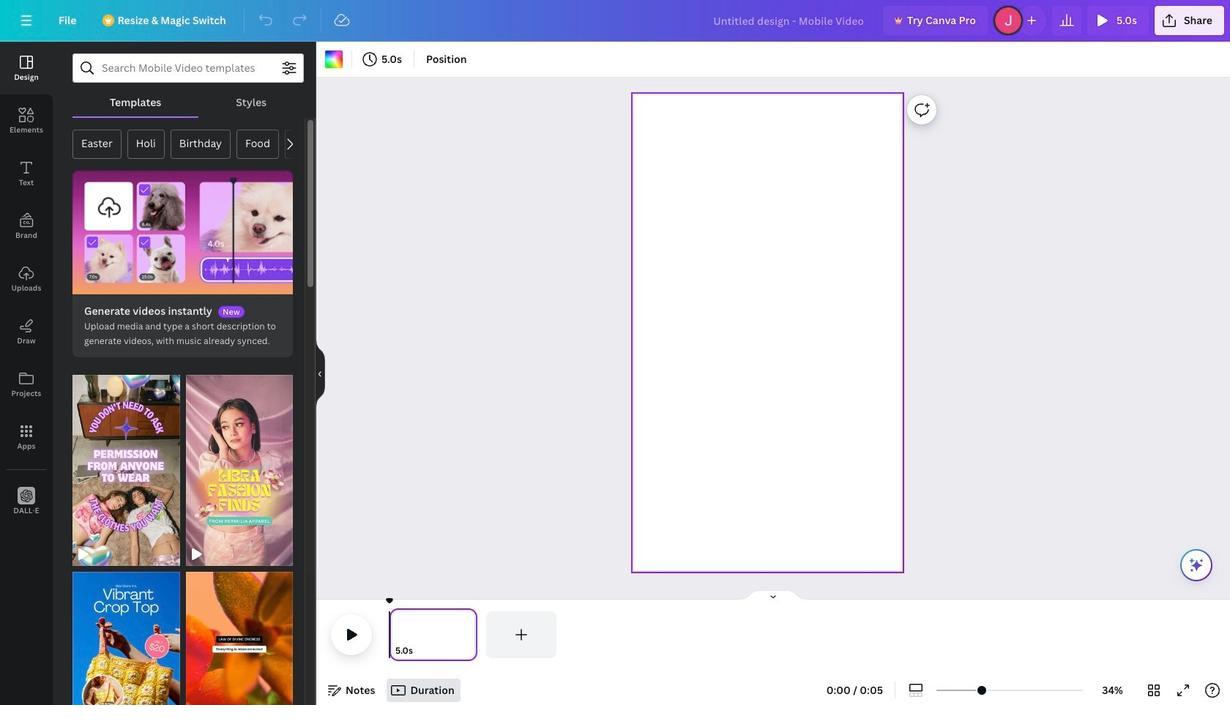 Task type: locate. For each thing, give the bounding box(es) containing it.
Search Mobile Video templates search field
[[102, 54, 275, 82]]

Zoom button
[[1089, 679, 1137, 702]]

#ffffff image
[[325, 51, 343, 68]]

magic video example usage image
[[72, 171, 293, 295]]

main menu bar
[[0, 0, 1230, 42]]

side panel tab list
[[0, 42, 53, 528]]

hide pages image
[[738, 589, 808, 601]]

trimming, end edge slider
[[464, 611, 477, 658]]

hide image
[[316, 338, 325, 409]]



Task type: vqa. For each thing, say whether or not it's contained in the screenshot.
trimming, start edge slider
yes



Task type: describe. For each thing, give the bounding box(es) containing it.
canva assistant image
[[1188, 557, 1205, 574]]

fashion instagram reel in pastel purple retro psychedelic style group
[[72, 366, 180, 566]]

colorful minimalistic modern aesthetic relaxing spiritual teaching instagram reel group
[[186, 563, 293, 705]]

fashion instagram reel in yellow teal orange retro psychedelic style group
[[186, 366, 293, 566]]

trimming, start edge slider
[[390, 611, 403, 658]]

Page title text field
[[419, 644, 425, 658]]

blue photocentric fashion product promotion instagram reel group
[[72, 563, 180, 705]]

Design title text field
[[702, 6, 877, 35]]



